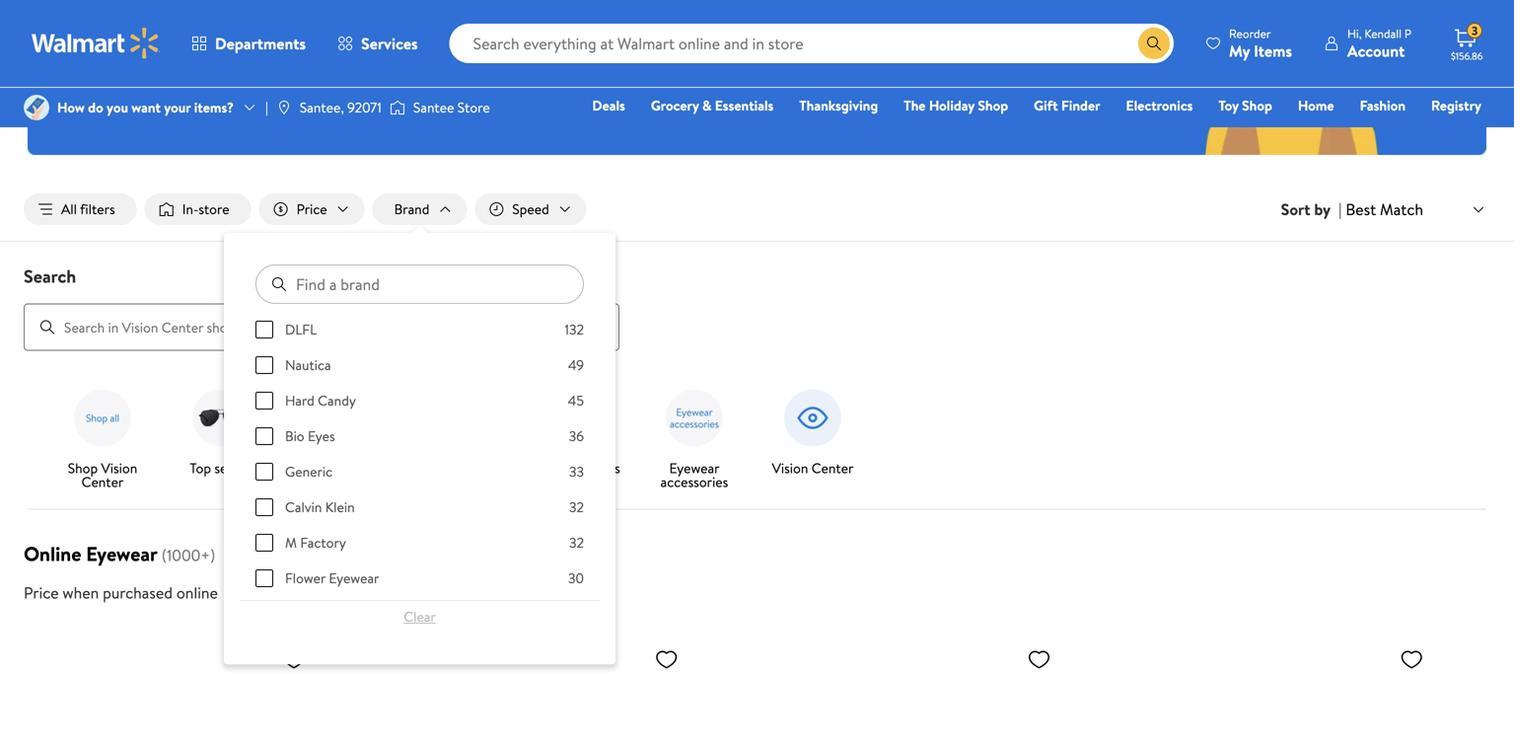 Task type: vqa. For each thing, say whether or not it's contained in the screenshot.
the leftmost 3+ day shipping
no



Task type: locate. For each thing, give the bounding box(es) containing it.
$156.86
[[1452, 49, 1484, 63]]

1 horizontal spatial price
[[297, 199, 327, 219]]

klein
[[325, 497, 355, 517]]

all filters button
[[24, 193, 137, 225]]

contact lenses link
[[525, 382, 628, 479]]

calvin
[[285, 497, 322, 517]]

hard candy
[[285, 391, 356, 410]]

reorder
[[1230, 25, 1272, 42]]

1 vertical spatial price
[[24, 582, 59, 604]]

0 horizontal spatial  image
[[24, 95, 49, 120]]

top sellers link
[[170, 382, 272, 479]]

store
[[199, 199, 230, 219]]

price when purchased online
[[24, 582, 218, 604]]

1 vertical spatial eyewear
[[86, 540, 158, 568]]

eyewear
[[670, 458, 720, 478], [86, 540, 158, 568], [329, 569, 379, 588]]

shop down shop vision center image
[[68, 458, 98, 478]]

sean john teacup image
[[1146, 639, 1432, 748]]

1 vertical spatial search search field
[[0, 264, 1515, 351]]

price left "when"
[[24, 582, 59, 604]]

 image left how
[[24, 95, 49, 120]]

& right grocery
[[703, 96, 712, 115]]

grocery & essentials
[[651, 96, 774, 115]]

None checkbox
[[256, 321, 273, 339], [256, 356, 273, 374], [256, 392, 273, 410], [256, 427, 273, 445], [256, 321, 273, 339], [256, 356, 273, 374], [256, 392, 273, 410], [256, 427, 273, 445]]

2 horizontal spatial eyewear
[[670, 458, 720, 478]]

departments
[[215, 33, 306, 54]]

32 down 33
[[569, 497, 584, 517]]

eyewear inside eyewear accessories
[[670, 458, 720, 478]]

0 horizontal spatial |
[[265, 98, 268, 117]]

flower eyewear
[[285, 569, 379, 588]]

center for walmart
[[817, 15, 913, 59]]

center up thanksgiving
[[817, 15, 913, 59]]

your
[[164, 98, 191, 117]]

debit
[[1364, 123, 1398, 143]]

49
[[568, 355, 584, 375]]

 image left "santee,"
[[276, 100, 292, 115]]

 image for santee store
[[390, 98, 406, 117]]

1 horizontal spatial  image
[[276, 100, 292, 115]]

grocery
[[651, 96, 699, 115]]

home
[[1299, 96, 1335, 115]]

1 vertical spatial 32
[[569, 533, 584, 552]]

None checkbox
[[256, 463, 273, 481], [256, 498, 273, 516], [256, 534, 273, 552], [256, 570, 273, 587], [256, 463, 273, 481], [256, 498, 273, 516], [256, 534, 273, 552], [256, 570, 273, 587]]

top sellers image
[[186, 382, 257, 454]]

0 horizontal spatial &
[[703, 96, 712, 115]]

price right store
[[297, 199, 327, 219]]

the holiday shop link
[[895, 95, 1018, 116]]

gift finder link
[[1025, 95, 1110, 116]]

items?
[[194, 98, 234, 117]]

2 vertical spatial eyewear
[[329, 569, 379, 588]]

in-store button
[[145, 193, 251, 225]]

92071
[[347, 98, 382, 117]]

vision inside shop vision center
[[101, 458, 137, 478]]

eyewear down eyewear accessories image
[[670, 458, 720, 478]]

p
[[1405, 25, 1412, 42]]

store
[[458, 98, 490, 117]]

shop right holiday
[[978, 96, 1009, 115]]

search icon image
[[1147, 36, 1163, 51]]

1 vertical spatial &
[[703, 96, 712, 115]]

center down shop vision center image
[[82, 472, 124, 492]]

0 vertical spatial eyewear
[[670, 458, 720, 478]]

you
[[107, 98, 128, 117]]

1 vertical spatial |
[[1339, 198, 1342, 220]]

how do you want your items?
[[57, 98, 234, 117]]

price for price
[[297, 199, 327, 219]]

my
[[1230, 40, 1251, 62]]

price
[[297, 199, 327, 219], [24, 582, 59, 604]]

search search field down sort and filter section element
[[0, 264, 1515, 351]]

registry
[[1432, 96, 1482, 115]]

all
[[61, 199, 77, 219]]

eyes
[[308, 426, 335, 446]]

 image right 92071
[[390, 98, 406, 117]]

frames
[[346, 458, 387, 478]]

bio eyes women's be226 hibiscus crystal eyeglass frames image
[[773, 639, 1059, 748]]

thanksgiving
[[800, 96, 879, 115]]

| right items?
[[265, 98, 268, 117]]

vision for walmart
[[725, 15, 810, 59]]

1 horizontal spatial eyewear
[[329, 569, 379, 588]]

eyewear
[[715, 59, 778, 84]]

Search search field
[[450, 24, 1174, 63], [0, 264, 1515, 351]]

filters
[[80, 199, 115, 219]]

vision center
[[772, 458, 854, 478]]

reorder my items
[[1230, 25, 1293, 62]]

eyewear accessories
[[661, 458, 729, 492]]

32 up 30 at the left of the page
[[569, 533, 584, 552]]

search search field up the thanksgiving link
[[450, 24, 1174, 63]]

0 vertical spatial 32
[[569, 497, 584, 517]]

thanksgiving link
[[791, 95, 887, 116]]

center inside walmart vision center shop eyewear & more.
[[817, 15, 913, 59]]

shop up grocery
[[672, 59, 710, 84]]

group
[[256, 320, 584, 748]]

flower
[[285, 569, 326, 588]]

shop vision center image
[[67, 382, 138, 454]]

 image
[[24, 95, 49, 120], [390, 98, 406, 117], [276, 100, 292, 115]]

2 32 from the top
[[569, 533, 584, 552]]

shop vision center link
[[51, 382, 154, 493]]

dlfl rectangle image
[[28, 639, 314, 748]]

kendall
[[1365, 25, 1402, 42]]

1 32 from the top
[[569, 497, 584, 517]]

1 horizontal spatial |
[[1339, 198, 1342, 220]]

eyewear down factory
[[329, 569, 379, 588]]

bio eyes
[[285, 426, 335, 446]]

0 vertical spatial &
[[783, 59, 795, 84]]

center inside shop vision center
[[82, 472, 124, 492]]

shop right toy
[[1243, 96, 1273, 115]]

price inside price dropdown button
[[297, 199, 327, 219]]

| right by
[[1339, 198, 1342, 220]]

eyeglass frames link
[[288, 382, 391, 479]]

0 vertical spatial price
[[297, 199, 327, 219]]

vision inside walmart vision center shop eyewear & more.
[[725, 15, 810, 59]]

walmart image
[[32, 28, 160, 59]]

clear
[[404, 607, 436, 626]]

 image for santee, 92071
[[276, 100, 292, 115]]

sort by |
[[1282, 198, 1342, 220]]

shop inside shop vision center
[[68, 458, 98, 478]]

in-store
[[182, 199, 230, 219]]

eyewear for online
[[86, 540, 158, 568]]

center down the vision center 'image'
[[812, 458, 854, 478]]

registry one debit
[[1331, 96, 1482, 143]]

add to favorites list, sean john teacup image
[[1401, 647, 1424, 672]]

&
[[783, 59, 795, 84], [703, 96, 712, 115]]

0 horizontal spatial price
[[24, 582, 59, 604]]

add to favorites list, dlfl rectangle image
[[282, 647, 306, 672]]

eyewear accessories image
[[659, 382, 730, 454]]

& left more.
[[783, 59, 795, 84]]

0 horizontal spatial eyewear
[[86, 540, 158, 568]]

32
[[569, 497, 584, 517], [569, 533, 584, 552]]

sort and filter section element
[[0, 178, 1515, 241]]

vision
[[725, 15, 810, 59], [101, 458, 137, 478], [772, 458, 809, 478]]

eyewear up price when purchased online
[[86, 540, 158, 568]]

1 horizontal spatial &
[[783, 59, 795, 84]]

2 horizontal spatial  image
[[390, 98, 406, 117]]

Search in Vision Center shop all search field
[[24, 304, 620, 351]]

eyeglass frames image
[[304, 382, 375, 454]]



Task type: describe. For each thing, give the bounding box(es) containing it.
by
[[1315, 198, 1331, 220]]

price button
[[259, 193, 365, 225]]

online eyewear (1000+)
[[24, 540, 215, 568]]

account
[[1348, 40, 1405, 62]]

clear button
[[256, 601, 584, 633]]

toy shop
[[1219, 96, 1273, 115]]

services button
[[322, 20, 434, 67]]

best
[[1346, 198, 1377, 220]]

3
[[1472, 22, 1479, 39]]

top sellers
[[190, 458, 252, 478]]

m
[[285, 533, 297, 552]]

group containing dlfl
[[256, 320, 584, 748]]

Find a brand search field
[[256, 265, 584, 304]]

shop vision center
[[68, 458, 137, 492]]

 image for how do you want your items?
[[24, 95, 49, 120]]

santee,
[[300, 98, 344, 117]]

electronics
[[1127, 96, 1194, 115]]

gift finder
[[1034, 96, 1101, 115]]

generic
[[285, 462, 333, 481]]

eyewear for flower
[[329, 569, 379, 588]]

& inside 'link'
[[703, 96, 712, 115]]

0 vertical spatial |
[[265, 98, 268, 117]]

top
[[190, 458, 211, 478]]

hard
[[285, 391, 315, 410]]

vision center image
[[778, 382, 849, 454]]

36
[[569, 426, 584, 446]]

when
[[63, 582, 99, 604]]

center inside vision center link
[[812, 458, 854, 478]]

contact lenses image
[[541, 382, 612, 454]]

deals
[[592, 96, 625, 115]]

candy
[[318, 391, 356, 410]]

walmart vision center. shop eyewear and more. image
[[28, 0, 1487, 155]]

walmart+
[[1423, 123, 1482, 143]]

all filters
[[61, 199, 115, 219]]

vision center link
[[762, 382, 864, 479]]

search search field containing search
[[0, 264, 1515, 351]]

in-
[[182, 199, 199, 219]]

m factory
[[285, 533, 346, 552]]

search
[[24, 264, 76, 289]]

items
[[1254, 40, 1293, 62]]

eyeglass frames
[[292, 458, 387, 478]]

electronics link
[[1118, 95, 1202, 116]]

factory
[[300, 533, 346, 552]]

the
[[904, 96, 926, 115]]

home link
[[1290, 95, 1344, 116]]

sellers
[[215, 458, 252, 478]]

contact
[[532, 458, 581, 478]]

accessories
[[661, 472, 729, 492]]

match
[[1381, 198, 1424, 220]]

nautica
[[285, 355, 331, 375]]

vision for shop
[[101, 458, 137, 478]]

32 for m factory
[[569, 533, 584, 552]]

online
[[176, 582, 218, 604]]

holiday
[[929, 96, 975, 115]]

want
[[132, 98, 161, 117]]

center for shop
[[82, 472, 124, 492]]

33
[[569, 462, 584, 481]]

hi,
[[1348, 25, 1362, 42]]

| inside sort and filter section element
[[1339, 198, 1342, 220]]

(1000+)
[[162, 544, 215, 566]]

brand button
[[373, 193, 467, 225]]

fashion link
[[1352, 95, 1415, 116]]

fashion
[[1360, 96, 1406, 115]]

designer looks for less women's wop69 crystal/gold frames image
[[400, 639, 687, 748]]

calvin klein
[[285, 497, 355, 517]]

price for price when purchased online
[[24, 582, 59, 604]]

add to favorites list, designer looks for less women's wop69 crystal/gold frames image
[[655, 647, 679, 672]]

toy shop link
[[1210, 95, 1282, 116]]

finder
[[1062, 96, 1101, 115]]

best match button
[[1342, 196, 1491, 222]]

more.
[[799, 59, 843, 84]]

lenses
[[584, 458, 621, 478]]

the holiday shop
[[904, 96, 1009, 115]]

departments button
[[176, 20, 322, 67]]

legal information image
[[226, 585, 242, 601]]

30
[[568, 569, 584, 588]]

walmart+ link
[[1414, 122, 1491, 144]]

sort
[[1282, 198, 1311, 220]]

santee, 92071
[[300, 98, 382, 117]]

search image
[[39, 319, 55, 335]]

add to favorites list, bio eyes women's be226 hibiscus crystal eyeglass frames image
[[1028, 647, 1051, 672]]

& inside walmart vision center shop eyewear & more.
[[783, 59, 795, 84]]

grocery & essentials link
[[642, 95, 783, 116]]

best match
[[1346, 198, 1424, 220]]

speed button
[[475, 193, 587, 225]]

eyeglass
[[292, 458, 342, 478]]

Walmart Site-Wide search field
[[450, 24, 1174, 63]]

gift
[[1034, 96, 1059, 115]]

32 for calvin klein
[[569, 497, 584, 517]]

brand
[[394, 199, 430, 219]]

services
[[361, 33, 418, 54]]

one
[[1331, 123, 1361, 143]]

shop inside walmart vision center shop eyewear & more.
[[672, 59, 710, 84]]

walmart
[[602, 15, 718, 59]]

0 vertical spatial search search field
[[450, 24, 1174, 63]]

registry link
[[1423, 95, 1491, 116]]

hi, kendall p account
[[1348, 25, 1412, 62]]

speed
[[513, 199, 549, 219]]

contact lenses
[[532, 458, 621, 478]]

deals link
[[584, 95, 634, 116]]



